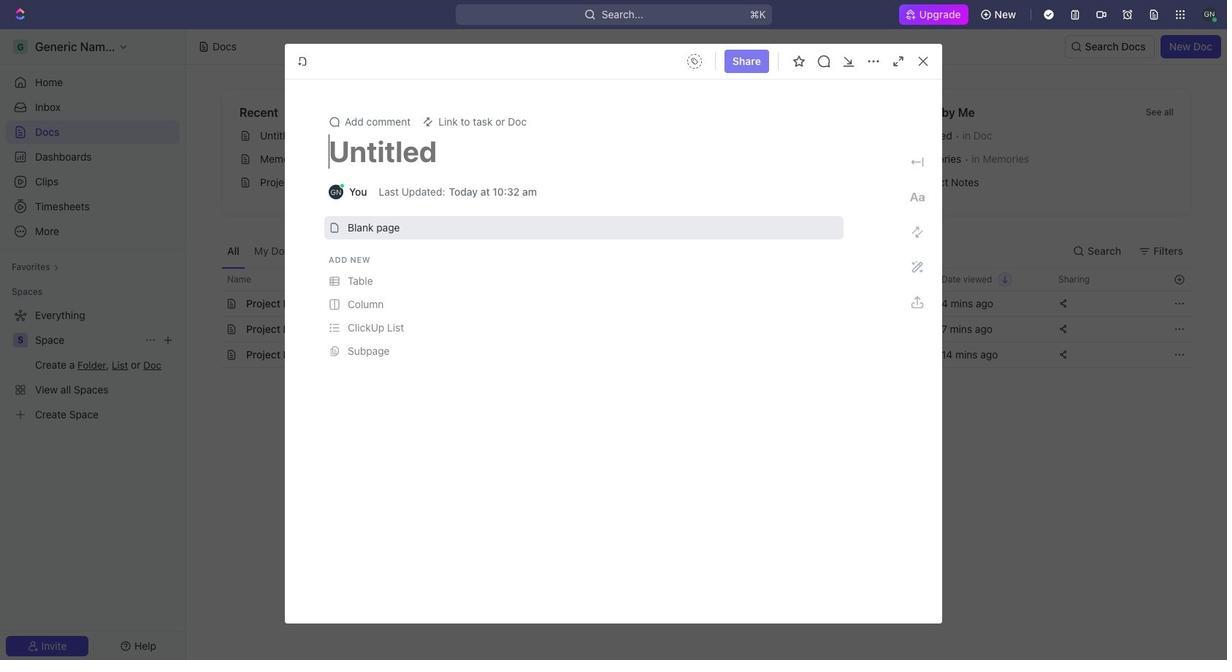 Task type: locate. For each thing, give the bounding box(es) containing it.
cell
[[205, 291, 221, 316], [816, 291, 933, 316], [205, 317, 221, 342], [205, 343, 221, 367]]

1 horizontal spatial column header
[[816, 268, 933, 291]]

tab list
[[221, 234, 583, 268]]

table
[[205, 268, 1192, 368]]

0 horizontal spatial column header
[[205, 268, 221, 291]]

dropdown menu image
[[683, 50, 706, 73]]

column header
[[205, 268, 221, 291], [816, 268, 933, 291]]

space, , element
[[13, 333, 28, 348]]

3 row from the top
[[205, 316, 1192, 343]]

row
[[205, 268, 1192, 291], [205, 291, 1192, 317], [205, 316, 1192, 343], [205, 342, 1192, 368]]



Task type: vqa. For each thing, say whether or not it's contained in the screenshot.
row
yes



Task type: describe. For each thing, give the bounding box(es) containing it.
title text field
[[329, 134, 839, 169]]

4 row from the top
[[205, 342, 1192, 368]]

2 column header from the left
[[816, 268, 933, 291]]

1 column header from the left
[[205, 268, 221, 291]]

1 row from the top
[[205, 268, 1192, 291]]

sidebar navigation
[[0, 29, 186, 660]]

2 row from the top
[[205, 291, 1192, 317]]



